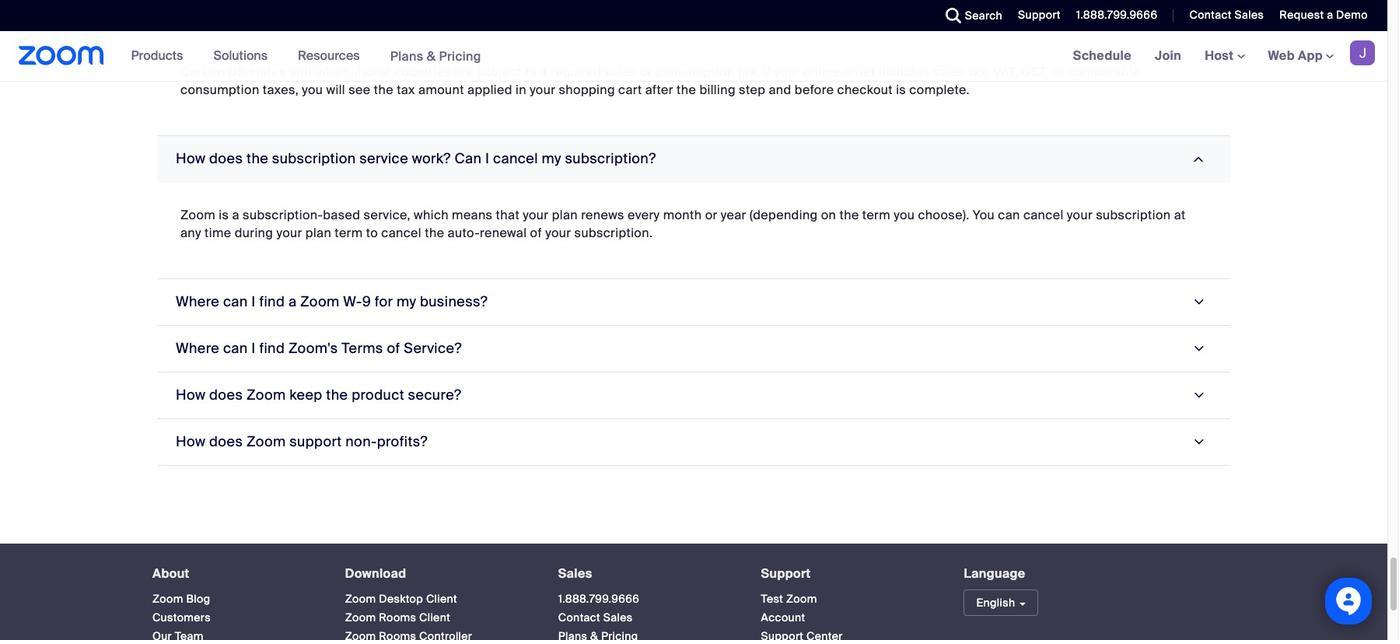 Task type: vqa. For each thing, say whether or not it's contained in the screenshot.


Task type: locate. For each thing, give the bounding box(es) containing it.
meetings navigation
[[1061, 31, 1388, 82]]

2 vertical spatial cancel
[[381, 225, 422, 241]]

support right search
[[1018, 8, 1061, 22]]

2 how from the top
[[176, 386, 206, 404]]

can right you on the top right
[[998, 207, 1020, 223]]

and down if
[[769, 82, 791, 98]]

main content containing how does the subscription service work? can i cancel my subscription?
[[0, 0, 1388, 543]]

of inside dropdown button
[[387, 339, 400, 358]]

subscription.
[[574, 225, 653, 241]]

1 horizontal spatial plan
[[552, 207, 578, 223]]

zoom left support
[[247, 432, 286, 451]]

1 vertical spatial 1.888.799.9666
[[558, 592, 640, 606]]

0 vertical spatial sales
[[1235, 8, 1264, 22]]

means
[[452, 207, 493, 223]]

1 horizontal spatial cancel
[[493, 149, 538, 168]]

1.888.799.9666 button
[[1065, 0, 1162, 31], [1076, 8, 1158, 22]]

0 vertical spatial of
[[530, 225, 542, 241]]

every
[[628, 207, 660, 223]]

(depending
[[750, 207, 818, 223]]

zoom's
[[288, 339, 338, 358]]

required
[[551, 64, 601, 80]]

how inside how does zoom keep the product secure? dropdown button
[[176, 386, 206, 404]]

0 horizontal spatial sales
[[558, 565, 592, 582]]

subscription inside 'zoom is a subscription-based service, which means that your plan renews every month or year (depending on the term you choose). you can cancel your subscription at any time during your plan term to cancel the auto-renewal of your subscription.'
[[1096, 207, 1171, 223]]

zoom up account at the right bottom of page
[[786, 592, 817, 606]]

auto-
[[448, 225, 480, 241]]

0 vertical spatial cancel
[[493, 149, 538, 168]]

0 vertical spatial to
[[525, 64, 537, 80]]

0 horizontal spatial sales
[[605, 64, 637, 80]]

plan down based in the top left of the page
[[306, 225, 331, 241]]

where can i find zoom's terms of service?
[[176, 339, 462, 358]]

is
[[896, 82, 906, 98], [219, 207, 229, 223]]

my right for
[[397, 292, 416, 311]]

i down the during
[[251, 292, 256, 311]]

tax,
[[968, 64, 990, 80]]

billing
[[700, 82, 736, 98]]

and
[[289, 64, 312, 80], [769, 82, 791, 98]]

how
[[176, 149, 206, 168], [176, 386, 206, 404], [176, 432, 206, 451]]

zoom blog customers
[[152, 592, 211, 625]]

client right rooms
[[419, 611, 450, 625]]

request a demo
[[1280, 8, 1368, 22]]

a inside dropdown button
[[288, 292, 297, 311]]

sales up complete.
[[933, 64, 965, 80]]

i right can
[[485, 149, 489, 168]]

0 horizontal spatial subscription
[[272, 149, 356, 168]]

right image
[[1188, 388, 1209, 402]]

states
[[249, 64, 286, 80]]

consumption up billing
[[656, 64, 735, 80]]

service,
[[364, 207, 411, 223]]

international
[[315, 64, 391, 80]]

cancel right can
[[493, 149, 538, 168]]

blog
[[186, 592, 210, 606]]

1 horizontal spatial subscription
[[1096, 207, 1171, 223]]

or up after
[[640, 64, 652, 80]]

term down based in the top left of the page
[[335, 225, 363, 241]]

right image inside how does the subscription service work? can i cancel my subscription? dropdown button
[[1188, 152, 1209, 166]]

a up the zoom's
[[288, 292, 297, 311]]

shopping
[[559, 82, 615, 98]]

1 horizontal spatial or
[[705, 207, 718, 223]]

time
[[205, 225, 231, 241]]

does inside how does zoom keep the product secure? dropdown button
[[209, 386, 243, 404]]

0 vertical spatial where
[[176, 292, 220, 311]]

1 horizontal spatial contact
[[1190, 8, 1232, 22]]

profile picture image
[[1350, 40, 1375, 65]]

for
[[375, 292, 393, 311]]

1 vertical spatial where
[[176, 339, 220, 358]]

0 horizontal spatial support
[[761, 565, 811, 582]]

0 horizontal spatial 1.888.799.9666
[[558, 592, 640, 606]]

0 vertical spatial plan
[[552, 207, 578, 223]]

you left choose).
[[894, 207, 915, 223]]

contact up host
[[1190, 8, 1232, 22]]

1 vertical spatial is
[[219, 207, 229, 223]]

or left year on the right
[[705, 207, 718, 223]]

request a demo link
[[1268, 0, 1388, 31], [1280, 8, 1368, 22]]

can
[[455, 149, 482, 168]]

2 right image from the top
[[1188, 295, 1209, 309]]

does inside how does zoom support non-profits? dropdown button
[[209, 432, 243, 451]]

1 vertical spatial to
[[366, 225, 378, 241]]

1 vertical spatial of
[[387, 339, 400, 358]]

main content
[[0, 0, 1388, 543]]

1 vertical spatial subscription
[[1096, 207, 1171, 223]]

1.888.799.9666 up schedule
[[1076, 8, 1158, 22]]

search button
[[934, 0, 1006, 31]]

how does zoom support non-profits? button
[[157, 419, 1230, 466]]

to up in
[[525, 64, 537, 80]]

1 where from the top
[[176, 292, 220, 311]]

to inside certain us states and international countries are subject to a required sales or consumption tax. if your online order includes sales tax, vat, gst, or comparable consumption taxes, you will see the tax amount applied in your shopping cart after the billing step and before checkout is complete.
[[525, 64, 537, 80]]

product information navigation
[[119, 31, 493, 82]]

to inside 'zoom is a subscription-based service, which means that your plan renews every month or year (depending on the term you choose). you can cancel your subscription at any time during your plan term to cancel the auto-renewal of your subscription.'
[[366, 225, 378, 241]]

consumption
[[656, 64, 735, 80], [180, 82, 259, 98]]

is up time
[[219, 207, 229, 223]]

can down time
[[223, 292, 248, 311]]

1 horizontal spatial you
[[894, 207, 915, 223]]

the down which
[[425, 225, 444, 241]]

zoom left keep on the bottom left
[[247, 386, 286, 404]]

0 horizontal spatial contact
[[558, 611, 600, 625]]

find left the zoom's
[[259, 339, 285, 358]]

a
[[1327, 8, 1333, 22], [540, 64, 547, 80], [232, 207, 239, 223], [288, 292, 297, 311]]

of right renewal
[[530, 225, 542, 241]]

search
[[965, 9, 1003, 23]]

and up taxes,
[[289, 64, 312, 80]]

0 vertical spatial 1.888.799.9666
[[1076, 8, 1158, 22]]

1 horizontal spatial my
[[542, 149, 561, 168]]

us
[[228, 64, 246, 80]]

or inside 'zoom is a subscription-based service, which means that your plan renews every month or year (depending on the term you choose). you can cancel your subscription at any time during your plan term to cancel the auto-renewal of your subscription.'
[[705, 207, 718, 223]]

cancel right you on the top right
[[1023, 207, 1064, 223]]

0 vertical spatial term
[[862, 207, 891, 223]]

sales up cart
[[605, 64, 637, 80]]

right image inside where can i find a zoom w-9 for my business? dropdown button
[[1188, 295, 1209, 309]]

host
[[1205, 47, 1237, 64]]

0 vertical spatial support
[[1018, 8, 1061, 22]]

1 sales from the left
[[605, 64, 637, 80]]

0 horizontal spatial you
[[302, 82, 323, 98]]

0 vertical spatial and
[[289, 64, 312, 80]]

support
[[290, 432, 342, 451]]

the right on at the right of the page
[[840, 207, 859, 223]]

how for how does zoom support non-profits?
[[176, 432, 206, 451]]

contact inside 1.888.799.9666 contact sales
[[558, 611, 600, 625]]

find for a
[[259, 292, 285, 311]]

after
[[645, 82, 673, 98]]

cancel down service,
[[381, 225, 422, 241]]

request
[[1280, 8, 1324, 22]]

0 vertical spatial my
[[542, 149, 561, 168]]

cancel inside how does the subscription service work? can i cancel my subscription? dropdown button
[[493, 149, 538, 168]]

subscription left at at top
[[1096, 207, 1171, 223]]

zoom up customers link
[[152, 592, 183, 606]]

sales
[[605, 64, 637, 80], [933, 64, 965, 80]]

english button
[[964, 590, 1038, 616]]

vat,
[[993, 64, 1018, 80]]

0 vertical spatial does
[[209, 149, 243, 168]]

right image inside where can i find zoom's terms of service? dropdown button
[[1188, 341, 1209, 356]]

rooms
[[379, 611, 416, 625]]

plans
[[390, 48, 424, 64]]

test
[[761, 592, 783, 606]]

how inside how does zoom support non-profits? dropdown button
[[176, 432, 206, 451]]

0 vertical spatial is
[[896, 82, 906, 98]]

1 horizontal spatial consumption
[[656, 64, 735, 80]]

where can i find zoom's terms of service? button
[[157, 326, 1230, 372]]

subject
[[477, 64, 522, 80]]

1 horizontal spatial term
[[862, 207, 891, 223]]

plan
[[552, 207, 578, 223], [306, 225, 331, 241]]

of right the terms
[[387, 339, 400, 358]]

is down includes
[[896, 82, 906, 98]]

2 vertical spatial can
[[223, 339, 248, 358]]

1 vertical spatial cancel
[[1023, 207, 1064, 223]]

1 horizontal spatial sales
[[933, 64, 965, 80]]

term right on at the right of the page
[[862, 207, 891, 223]]

0 horizontal spatial is
[[219, 207, 229, 223]]

terms
[[342, 339, 383, 358]]

consumption down the us
[[180, 82, 259, 98]]

right image
[[1188, 152, 1209, 166], [1188, 295, 1209, 309], [1188, 341, 1209, 356], [1188, 435, 1209, 449]]

how inside how does the subscription service work? can i cancel my subscription? dropdown button
[[176, 149, 206, 168]]

account link
[[761, 611, 805, 625]]

1 vertical spatial contact
[[558, 611, 600, 625]]

keep
[[290, 386, 322, 404]]

1 vertical spatial does
[[209, 386, 243, 404]]

sales inside 1.888.799.9666 contact sales
[[603, 611, 633, 625]]

my for subscription?
[[542, 149, 561, 168]]

1 find from the top
[[259, 292, 285, 311]]

how does zoom support non-profits?
[[176, 432, 428, 451]]

0 vertical spatial can
[[998, 207, 1020, 223]]

0 horizontal spatial term
[[335, 225, 363, 241]]

contact down 1.888.799.9666 link
[[558, 611, 600, 625]]

1 vertical spatial consumption
[[180, 82, 259, 98]]

1 vertical spatial how
[[176, 386, 206, 404]]

0 vertical spatial subscription
[[272, 149, 356, 168]]

sales up host dropdown button
[[1235, 8, 1264, 22]]

client right the desktop
[[426, 592, 457, 606]]

or
[[640, 64, 652, 80], [1052, 64, 1065, 80], [705, 207, 718, 223]]

you inside certain us states and international countries are subject to a required sales or consumption tax. if your online order includes sales tax, vat, gst, or comparable consumption taxes, you will see the tax amount applied in your shopping cart after the billing step and before checkout is complete.
[[302, 82, 323, 98]]

zoom left rooms
[[345, 611, 376, 625]]

0 horizontal spatial to
[[366, 225, 378, 241]]

0 horizontal spatial of
[[387, 339, 400, 358]]

does inside how does the subscription service work? can i cancel my subscription? dropdown button
[[209, 149, 243, 168]]

1 vertical spatial my
[[397, 292, 416, 311]]

a left required
[[540, 64, 547, 80]]

2 vertical spatial i
[[251, 339, 256, 358]]

zoom up any
[[180, 207, 216, 223]]

0 vertical spatial find
[[259, 292, 285, 311]]

your
[[774, 64, 800, 80], [530, 82, 556, 98], [523, 207, 549, 223], [1067, 207, 1093, 223], [276, 225, 302, 241], [545, 225, 571, 241]]

1 right image from the top
[[1188, 152, 1209, 166]]

0 horizontal spatial my
[[397, 292, 416, 311]]

support up test zoom link
[[761, 565, 811, 582]]

1 vertical spatial term
[[335, 225, 363, 241]]

3 right image from the top
[[1188, 341, 1209, 356]]

1 horizontal spatial to
[[525, 64, 537, 80]]

a up the during
[[232, 207, 239, 223]]

subscription up based in the top left of the page
[[272, 149, 356, 168]]

download link
[[345, 565, 406, 582]]

term
[[862, 207, 891, 223], [335, 225, 363, 241]]

the up subscription-
[[247, 149, 268, 168]]

to down service,
[[366, 225, 378, 241]]

a left demo
[[1327, 8, 1333, 22]]

1 horizontal spatial sales
[[603, 611, 633, 625]]

1 how from the top
[[176, 149, 206, 168]]

1 vertical spatial i
[[251, 292, 256, 311]]

where for where can i find zoom's terms of service?
[[176, 339, 220, 358]]

the right keep on the bottom left
[[326, 386, 348, 404]]

tab list
[[157, 0, 1230, 466]]

zoom inside zoom blog customers
[[152, 592, 183, 606]]

1 vertical spatial find
[[259, 339, 285, 358]]

4 right image from the top
[[1188, 435, 1209, 449]]

2 vertical spatial does
[[209, 432, 243, 451]]

find up where can i find zoom's terms of service?
[[259, 292, 285, 311]]

sales up 1.888.799.9666 link
[[558, 565, 592, 582]]

zoom is a subscription-based service, which means that your plan renews every month or year (depending on the term you choose). you can cancel your subscription at any time during your plan term to cancel the auto-renewal of your subscription.
[[180, 207, 1186, 241]]

does
[[209, 149, 243, 168], [209, 386, 243, 404], [209, 432, 243, 451]]

does for how does zoom support non-profits?
[[209, 432, 243, 451]]

1 horizontal spatial 1.888.799.9666
[[1076, 8, 1158, 22]]

my
[[542, 149, 561, 168], [397, 292, 416, 311]]

3 how from the top
[[176, 432, 206, 451]]

zoom rooms client link
[[345, 611, 450, 625]]

1.888.799.9666 for 1.888.799.9666
[[1076, 8, 1158, 22]]

1.888.799.9666 down sales link
[[558, 592, 640, 606]]

i left the zoom's
[[251, 339, 256, 358]]

is inside 'zoom is a subscription-based service, which means that your plan renews every month or year (depending on the term you choose). you can cancel your subscription at any time during your plan term to cancel the auto-renewal of your subscription.'
[[219, 207, 229, 223]]

contact sales link
[[1178, 0, 1268, 31], [1190, 8, 1264, 22], [558, 611, 633, 625]]

sales down 1.888.799.9666 link
[[603, 611, 633, 625]]

1 vertical spatial can
[[223, 292, 248, 311]]

0 vertical spatial you
[[302, 82, 323, 98]]

support
[[1018, 8, 1061, 22], [761, 565, 811, 582]]

you left will at top
[[302, 82, 323, 98]]

is inside certain us states and international countries are subject to a required sales or consumption tax. if your online order includes sales tax, vat, gst, or comparable consumption taxes, you will see the tax amount applied in your shopping cart after the billing step and before checkout is complete.
[[896, 82, 906, 98]]

2 find from the top
[[259, 339, 285, 358]]

renews
[[581, 207, 624, 223]]

on
[[821, 207, 836, 223]]

profits?
[[377, 432, 428, 451]]

2 horizontal spatial cancel
[[1023, 207, 1064, 223]]

2 vertical spatial how
[[176, 432, 206, 451]]

support link
[[1006, 0, 1065, 31], [1018, 8, 1061, 22], [761, 565, 811, 582]]

or right gst,
[[1052, 64, 1065, 80]]

2 does from the top
[[209, 386, 243, 404]]

plan left renews
[[552, 207, 578, 223]]

about
[[152, 565, 190, 582]]

2 vertical spatial sales
[[603, 611, 633, 625]]

the left tax
[[374, 82, 393, 98]]

online
[[803, 64, 840, 80]]

a inside certain us states and international countries are subject to a required sales or consumption tax. if your online order includes sales tax, vat, gst, or comparable consumption taxes, you will see the tax amount applied in your shopping cart after the billing step and before checkout is complete.
[[540, 64, 547, 80]]

1 vertical spatial you
[[894, 207, 915, 223]]

1 vertical spatial plan
[[306, 225, 331, 241]]

0 horizontal spatial consumption
[[180, 82, 259, 98]]

right image for i
[[1188, 152, 1209, 166]]

zoom desktop client zoom rooms client
[[345, 592, 457, 625]]

join
[[1155, 47, 1181, 64]]

contact
[[1190, 8, 1232, 22], [558, 611, 600, 625]]

3 does from the top
[[209, 432, 243, 451]]

1 does from the top
[[209, 149, 243, 168]]

where can i find a zoom w-9 for my business?
[[176, 292, 488, 311]]

2 where from the top
[[176, 339, 220, 358]]

1 horizontal spatial of
[[530, 225, 542, 241]]

can left the zoom's
[[223, 339, 248, 358]]

where for where can i find a zoom w-9 for my business?
[[176, 292, 220, 311]]

zoom blog link
[[152, 592, 210, 606]]

test zoom link
[[761, 592, 817, 606]]

1 vertical spatial and
[[769, 82, 791, 98]]

my left "subscription?" on the top
[[542, 149, 561, 168]]

1 horizontal spatial is
[[896, 82, 906, 98]]

0 vertical spatial how
[[176, 149, 206, 168]]

1.888.799.9666
[[1076, 8, 1158, 22], [558, 592, 640, 606]]

2 horizontal spatial sales
[[1235, 8, 1264, 22]]

1 vertical spatial support
[[761, 565, 811, 582]]

banner
[[0, 31, 1388, 82]]



Task type: describe. For each thing, give the bounding box(es) containing it.
complete.
[[909, 82, 970, 98]]

find for zoom's
[[259, 339, 285, 358]]

does for how does the subscription service work? can i cancel my subscription?
[[209, 149, 243, 168]]

zoom inside 'zoom is a subscription-based service, which means that your plan renews every month or year (depending on the term you choose). you can cancel your subscription at any time during your plan term to cancel the auto-renewal of your subscription.'
[[180, 207, 216, 223]]

product
[[352, 386, 404, 404]]

tax
[[397, 82, 415, 98]]

pricing
[[439, 48, 481, 64]]

1 horizontal spatial and
[[769, 82, 791, 98]]

how does zoom keep the product secure?
[[176, 386, 462, 404]]

resources button
[[298, 31, 367, 81]]

year
[[721, 207, 746, 223]]

how for how does zoom keep the product secure?
[[176, 386, 206, 404]]

can inside 'zoom is a subscription-based service, which means that your plan renews every month or year (depending on the term you choose). you can cancel your subscription at any time during your plan term to cancel the auto-renewal of your subscription.'
[[998, 207, 1020, 223]]

business?
[[420, 292, 488, 311]]

of inside 'zoom is a subscription-based service, which means that your plan renews every month or year (depending on the term you choose). you can cancel your subscription at any time during your plan term to cancel the auto-renewal of your subscription.'
[[530, 225, 542, 241]]

applied
[[468, 82, 512, 98]]

month
[[663, 207, 702, 223]]

i for where can i find a zoom w-9 for my business?
[[251, 292, 256, 311]]

sales link
[[558, 565, 592, 582]]

can for where can i find zoom's terms of service?
[[223, 339, 248, 358]]

schedule
[[1073, 47, 1132, 64]]

my for business?
[[397, 292, 416, 311]]

work?
[[412, 149, 451, 168]]

desktop
[[379, 592, 423, 606]]

zoom down download link
[[345, 592, 376, 606]]

certain us states and international countries are subject to a required sales or consumption tax. if your online order includes sales tax, vat, gst, or comparable consumption taxes, you will see the tax amount applied in your shopping cart after the billing step and before checkout is complete.
[[180, 64, 1140, 98]]

1.888.799.9666 for 1.888.799.9666 contact sales
[[558, 592, 640, 606]]

right image for service?
[[1188, 341, 1209, 356]]

amount
[[418, 82, 464, 98]]

i for where can i find zoom's terms of service?
[[251, 339, 256, 358]]

&
[[427, 48, 436, 64]]

service
[[359, 149, 408, 168]]

gst,
[[1021, 64, 1049, 80]]

how for how does the subscription service work? can i cancel my subscription?
[[176, 149, 206, 168]]

language
[[964, 565, 1026, 582]]

web
[[1268, 47, 1295, 64]]

0 vertical spatial contact
[[1190, 8, 1232, 22]]

countries
[[394, 64, 451, 80]]

2 sales from the left
[[933, 64, 965, 80]]

step
[[739, 82, 765, 98]]

see
[[349, 82, 371, 98]]

certain
[[180, 64, 225, 80]]

the right after
[[677, 82, 696, 98]]

right image inside how does zoom support non-profits? dropdown button
[[1188, 435, 1209, 449]]

products button
[[131, 31, 190, 81]]

will
[[326, 82, 345, 98]]

taxes,
[[263, 82, 299, 98]]

does for how does zoom keep the product secure?
[[209, 386, 243, 404]]

w-
[[343, 292, 362, 311]]

subscription?
[[565, 149, 656, 168]]

before
[[795, 82, 834, 98]]

web app
[[1268, 47, 1323, 64]]

are
[[454, 64, 474, 80]]

download
[[345, 565, 406, 582]]

during
[[235, 225, 273, 241]]

1 horizontal spatial support
[[1018, 8, 1061, 22]]

solutions
[[213, 47, 268, 64]]

how does the subscription service work? can i cancel my subscription?
[[176, 149, 656, 168]]

zoom logo image
[[19, 46, 104, 65]]

you
[[973, 207, 995, 223]]

0 vertical spatial client
[[426, 592, 457, 606]]

how does zoom keep the product secure? button
[[157, 372, 1230, 419]]

tax.
[[738, 64, 760, 80]]

can for where can i find a zoom w-9 for my business?
[[223, 292, 248, 311]]

9
[[362, 292, 371, 311]]

zoom left the w-
[[300, 292, 340, 311]]

where can i find a zoom w-9 for my business? button
[[157, 279, 1230, 326]]

zoom desktop client link
[[345, 592, 457, 606]]

demo
[[1336, 8, 1368, 22]]

in
[[516, 82, 526, 98]]

2 horizontal spatial or
[[1052, 64, 1065, 80]]

non-
[[346, 432, 377, 451]]

a inside 'zoom is a subscription-based service, which means that your plan renews every month or year (depending on the term you choose). you can cancel your subscription at any time during your plan term to cancel the auto-renewal of your subscription.'
[[232, 207, 239, 223]]

0 horizontal spatial or
[[640, 64, 652, 80]]

0 vertical spatial i
[[485, 149, 489, 168]]

join link
[[1143, 31, 1193, 81]]

includes
[[879, 64, 930, 80]]

host button
[[1205, 47, 1245, 64]]

about link
[[152, 565, 190, 582]]

that
[[496, 207, 520, 223]]

checkout
[[837, 82, 893, 98]]

you inside 'zoom is a subscription-based service, which means that your plan renews every month or year (depending on the term you choose). you can cancel your subscription at any time during your plan term to cancel the auto-renewal of your subscription.'
[[894, 207, 915, 223]]

service?
[[404, 339, 462, 358]]

order
[[843, 64, 876, 80]]

banner containing products
[[0, 31, 1388, 82]]

0 horizontal spatial cancel
[[381, 225, 422, 241]]

1.888.799.9666 contact sales
[[558, 592, 640, 625]]

subscription-
[[243, 207, 323, 223]]

solutions button
[[213, 31, 275, 81]]

which
[[414, 207, 449, 223]]

web app button
[[1268, 47, 1334, 64]]

customers
[[152, 611, 211, 625]]

tab list containing how does the subscription service work? can i cancel my subscription?
[[157, 0, 1230, 466]]

right image for 9
[[1188, 295, 1209, 309]]

subscription inside dropdown button
[[272, 149, 356, 168]]

zoom inside dropdown button
[[247, 432, 286, 451]]

1.888.799.9666 link
[[558, 592, 640, 606]]

cart
[[618, 82, 642, 98]]

resources
[[298, 47, 360, 64]]

0 horizontal spatial plan
[[306, 225, 331, 241]]

0 horizontal spatial and
[[289, 64, 312, 80]]

at
[[1174, 207, 1186, 223]]

zoom inside test zoom account
[[786, 592, 817, 606]]

0 vertical spatial consumption
[[656, 64, 735, 80]]

any
[[180, 225, 201, 241]]

based
[[323, 207, 360, 223]]

1 vertical spatial sales
[[558, 565, 592, 582]]

comparable
[[1068, 64, 1140, 80]]

1 vertical spatial client
[[419, 611, 450, 625]]



